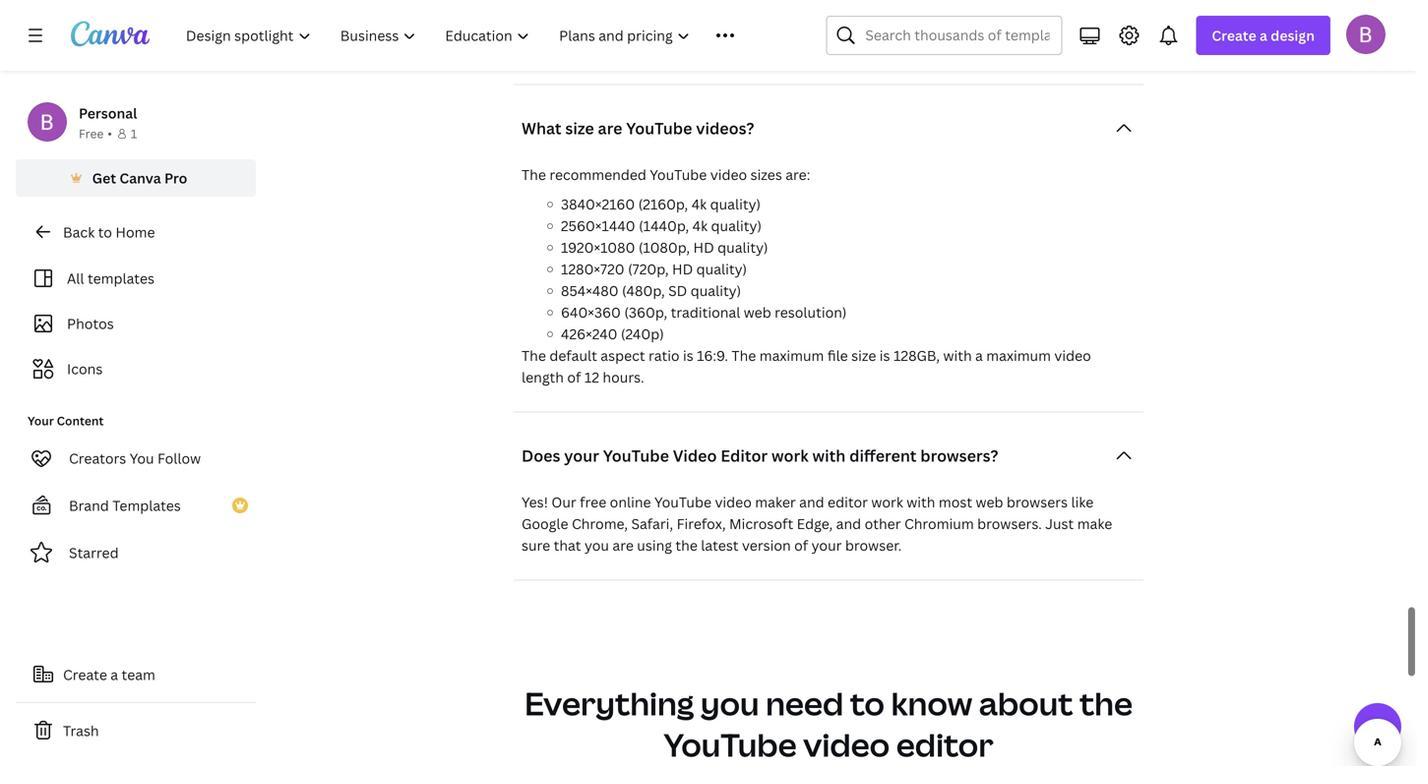 Task type: describe. For each thing, give the bounding box(es) containing it.
browser.
[[846, 537, 902, 555]]

video inside everything you need to know about the youtube video editor
[[803, 724, 890, 767]]

work inside yes! our free online youtube video maker and editor work with most web browsers like google chrome, safari, firefox, microsoft edge, and other chromium browsers. just make sure that you are using the latest version of your browser.
[[872, 493, 904, 512]]

to inside everything you need to know about the youtube video editor
[[850, 683, 885, 726]]

the up length
[[522, 347, 546, 365]]

design
[[1271, 26, 1315, 45]]

youtube,
[[630, 41, 691, 59]]

16:9.
[[697, 347, 728, 365]]

browsers
[[1007, 493, 1068, 512]]

you inside everything you need to know about the youtube video editor
[[701, 683, 760, 726]]

chromium
[[905, 515, 974, 534]]

1280×720
[[561, 260, 625, 279]]

3840×2160 (2160p, 4k quality) 2560×1440 (1440p, 4k quality) 1920×1080 (1080p, hd quality) 1280×720 (720p, hd quality) 854×480 (480p, sd quality) 640×360 (360p, traditional web resolution) 426×240 (240p) the default aspect ratio is 16:9. the maximum file size is 128gb, with a maximum video length of 12 hours.
[[522, 195, 1092, 387]]

firefox,
[[677, 515, 726, 534]]

and up edge,
[[800, 493, 825, 512]]

create for create a design
[[1212, 26, 1257, 45]]

icons
[[67, 360, 103, 379]]

of inside yes! our free online youtube video maker and editor work with most web browsers like google chrome, safari, firefox, microsoft edge, and other chromium browsers. just make sure that you are using the latest version of your browser.
[[795, 537, 808, 555]]

does your youtube video editor work with different browsers? button
[[514, 437, 1144, 476]]

video inside 3840×2160 (2160p, 4k quality) 2560×1440 (1440p, 4k quality) 1920×1080 (1080p, hd quality) 1280×720 (720p, hd quality) 854×480 (480p, sd quality) 640×360 (360p, traditional web resolution) 426×240 (240p) the default aspect ratio is 16:9. the maximum file size is 128gb, with a maximum video length of 12 hours.
[[1055, 347, 1092, 365]]

ratio
[[649, 347, 680, 365]]

download
[[785, 19, 851, 38]]

pro
[[164, 169, 187, 188]]

your for video's
[[612, 19, 642, 38]]

sure
[[522, 537, 551, 555]]

videos?
[[696, 118, 755, 139]]

other
[[865, 515, 901, 534]]

with inside yes! our free online youtube video maker and editor work with most web browsers like google chrome, safari, firefox, microsoft edge, and other chromium browsers. just make sure that you are using the latest version of your browser.
[[907, 493, 936, 512]]

upload
[[561, 41, 609, 59]]

the down what at left top
[[522, 166, 546, 184]]

create a team button
[[16, 656, 256, 695]]

need
[[766, 683, 844, 726]]

Search search field
[[866, 17, 1050, 54]]

sizes
[[751, 166, 782, 184]]

trash link
[[16, 712, 256, 751]]

browsers?
[[921, 446, 999, 467]]

a for team
[[111, 666, 118, 685]]

with inside dropdown button
[[813, 446, 846, 467]]

as
[[920, 19, 935, 38]]

all
[[67, 269, 84, 288]]

create a design
[[1212, 26, 1315, 45]]

bob builder image
[[1347, 15, 1386, 54]]

and up thumbnails,
[[757, 19, 782, 38]]

what
[[522, 118, 562, 139]]

size inside dropdown button
[[565, 118, 594, 139]]

brand
[[69, 497, 109, 515]]

1 is from the left
[[683, 347, 694, 365]]

post
[[867, 41, 897, 59]]

that
[[554, 537, 581, 555]]

(720p,
[[628, 260, 669, 279]]

are inside what size are youtube videos? dropdown button
[[598, 118, 623, 139]]

2560×1440
[[561, 217, 636, 235]]

everything
[[525, 683, 694, 726]]

to inside review your video's final cut, and download the video as an mp4 file. upload to youtube, add thumbnails, and then post the published link on social media.
[[613, 41, 627, 59]]

video's
[[645, 19, 692, 38]]

free
[[79, 126, 104, 142]]

brand templates
[[69, 497, 181, 515]]

an
[[938, 19, 954, 38]]

latest
[[701, 537, 739, 555]]

1 vertical spatial hd
[[672, 260, 693, 279]]

sd
[[669, 282, 687, 300]]

create a team
[[63, 666, 155, 685]]

a for design
[[1260, 26, 1268, 45]]

length
[[522, 368, 564, 387]]

does your youtube video editor work with different browsers?
[[522, 446, 999, 467]]

file.
[[991, 19, 1015, 38]]

your for youtube
[[564, 446, 599, 467]]

canva
[[120, 169, 161, 188]]

with inside 3840×2160 (2160p, 4k quality) 2560×1440 (1440p, 4k quality) 1920×1080 (1080p, hd quality) 1280×720 (720p, hd quality) 854×480 (480p, sd quality) 640×360 (360p, traditional web resolution) 426×240 (240p) the default aspect ratio is 16:9. the maximum file size is 128gb, with a maximum video length of 12 hours.
[[944, 347, 972, 365]]

2 maximum from the left
[[987, 347, 1051, 365]]

yes! our free online youtube video maker and editor work with most web browsers like google chrome, safari, firefox, microsoft edge, and other chromium browsers. just make sure that you are using the latest version of your browser.
[[522, 493, 1113, 555]]

12
[[585, 368, 600, 387]]

our
[[552, 493, 577, 512]]

chrome,
[[572, 515, 628, 534]]

personal
[[79, 104, 137, 123]]

all templates
[[67, 269, 155, 288]]

creators you follow link
[[16, 439, 256, 478]]

different
[[850, 446, 917, 467]]

back to home
[[63, 223, 155, 242]]

starred link
[[16, 534, 256, 573]]

team
[[122, 666, 155, 685]]

what size are youtube videos?
[[522, 118, 755, 139]]

traditional
[[671, 303, 741, 322]]

follow
[[157, 449, 201, 468]]

get
[[92, 169, 116, 188]]

get canva pro
[[92, 169, 187, 188]]

like
[[1072, 493, 1094, 512]]

back
[[63, 223, 95, 242]]

starred
[[69, 544, 119, 563]]

does
[[522, 446, 561, 467]]

resolution)
[[775, 303, 847, 322]]

photos
[[67, 315, 114, 333]]

all templates link
[[28, 260, 244, 297]]

review your video's final cut, and download the video as an mp4 file. upload to youtube, add thumbnails, and then post the published link on social media.
[[561, 19, 1129, 59]]

your
[[28, 413, 54, 429]]

0 horizontal spatial to
[[98, 223, 112, 242]]

(1440p,
[[639, 217, 689, 235]]

0 vertical spatial hd
[[694, 238, 714, 257]]

most
[[939, 493, 973, 512]]

maker
[[755, 493, 796, 512]]

using
[[637, 537, 672, 555]]

video inside review your video's final cut, and download the video as an mp4 file. upload to youtube, add thumbnails, and then post the published link on social media.
[[880, 19, 917, 38]]

social
[[1042, 41, 1081, 59]]

video
[[673, 446, 717, 467]]



Task type: vqa. For each thing, say whether or not it's contained in the screenshot.
Bright Yellow and Black Photographic Fitness Service Website
no



Task type: locate. For each thing, give the bounding box(es) containing it.
0 vertical spatial with
[[944, 347, 972, 365]]

0 vertical spatial size
[[565, 118, 594, 139]]

the recommended youtube video sizes are:
[[522, 166, 811, 184]]

a inside button
[[111, 666, 118, 685]]

0 vertical spatial of
[[567, 368, 581, 387]]

to right the upload
[[613, 41, 627, 59]]

1 horizontal spatial a
[[976, 347, 983, 365]]

get canva pro button
[[16, 159, 256, 197]]

web right traditional
[[744, 303, 772, 322]]

you
[[585, 537, 609, 555], [701, 683, 760, 726]]

your up youtube,
[[612, 19, 642, 38]]

1 vertical spatial size
[[852, 347, 877, 365]]

1 horizontal spatial size
[[852, 347, 877, 365]]

final
[[696, 19, 724, 38]]

with left different
[[813, 446, 846, 467]]

0 vertical spatial create
[[1212, 26, 1257, 45]]

1 horizontal spatial with
[[907, 493, 936, 512]]

web up browsers.
[[976, 493, 1004, 512]]

0 vertical spatial 4k
[[692, 195, 707, 214]]

of
[[567, 368, 581, 387], [795, 537, 808, 555]]

browsers.
[[978, 515, 1042, 534]]

your right does
[[564, 446, 599, 467]]

to
[[613, 41, 627, 59], [98, 223, 112, 242], [850, 683, 885, 726]]

1 horizontal spatial work
[[872, 493, 904, 512]]

home
[[116, 223, 155, 242]]

of inside 3840×2160 (2160p, 4k quality) 2560×1440 (1440p, 4k quality) 1920×1080 (1080p, hd quality) 1280×720 (720p, hd quality) 854×480 (480p, sd quality) 640×360 (360p, traditional web resolution) 426×240 (240p) the default aspect ratio is 16:9. the maximum file size is 128gb, with a maximum video length of 12 hours.
[[567, 368, 581, 387]]

add
[[694, 41, 719, 59]]

1 vertical spatial to
[[98, 223, 112, 242]]

1 maximum from the left
[[760, 347, 824, 365]]

work right editor
[[772, 446, 809, 467]]

0 horizontal spatial of
[[567, 368, 581, 387]]

1 horizontal spatial your
[[612, 19, 642, 38]]

maximum
[[760, 347, 824, 365], [987, 347, 1051, 365]]

youtube inside everything you need to know about the youtube video editor
[[664, 724, 797, 767]]

the down as
[[900, 41, 922, 59]]

editor inside yes! our free online youtube video maker and editor work with most web browsers like google chrome, safari, firefox, microsoft edge, and other chromium browsers. just make sure that you are using the latest version of your browser.
[[828, 493, 868, 512]]

create for create a team
[[63, 666, 107, 685]]

everything you need to know about the youtube video editor
[[525, 683, 1133, 767]]

3840×2160
[[561, 195, 635, 214]]

the right "about"
[[1080, 683, 1133, 726]]

top level navigation element
[[173, 16, 779, 55], [173, 16, 779, 55]]

editor
[[721, 446, 768, 467]]

128gb,
[[894, 347, 940, 365]]

quality)
[[710, 195, 761, 214], [711, 217, 762, 235], [718, 238, 768, 257], [697, 260, 747, 279], [691, 282, 741, 300]]

your down edge,
[[812, 537, 842, 555]]

and up browser.
[[836, 515, 862, 534]]

create inside create a team button
[[63, 666, 107, 685]]

2 vertical spatial your
[[812, 537, 842, 555]]

1920×1080
[[561, 238, 635, 257]]

0 horizontal spatial maximum
[[760, 347, 824, 365]]

1 vertical spatial web
[[976, 493, 1004, 512]]

2 is from the left
[[880, 347, 890, 365]]

brand templates link
[[16, 486, 256, 526]]

your content
[[28, 413, 104, 429]]

creators you follow
[[69, 449, 201, 468]]

2 vertical spatial with
[[907, 493, 936, 512]]

you left the need in the right of the page
[[701, 683, 760, 726]]

size right what at left top
[[565, 118, 594, 139]]

to right the need in the right of the page
[[850, 683, 885, 726]]

hd
[[694, 238, 714, 257], [672, 260, 693, 279]]

(2160p,
[[639, 195, 688, 214]]

editor inside everything you need to know about the youtube video editor
[[897, 724, 994, 767]]

yes!
[[522, 493, 548, 512]]

hours.
[[603, 368, 644, 387]]

youtube
[[626, 118, 692, 139], [650, 166, 707, 184], [603, 446, 669, 467], [655, 493, 712, 512], [664, 724, 797, 767]]

work up 'other'
[[872, 493, 904, 512]]

1 vertical spatial are
[[613, 537, 634, 555]]

size right file
[[852, 347, 877, 365]]

published
[[926, 41, 992, 59]]

the up post
[[855, 19, 877, 38]]

4k right (1440p,
[[693, 217, 708, 235]]

1 vertical spatial work
[[872, 493, 904, 512]]

safari,
[[632, 515, 674, 534]]

youtube inside yes! our free online youtube video maker and editor work with most web browsers like google chrome, safari, firefox, microsoft edge, and other chromium browsers. just make sure that you are using the latest version of your browser.
[[655, 493, 712, 512]]

0 horizontal spatial a
[[111, 666, 118, 685]]

back to home link
[[16, 213, 256, 252]]

create left design
[[1212, 26, 1257, 45]]

a inside 3840×2160 (2160p, 4k quality) 2560×1440 (1440p, 4k quality) 1920×1080 (1080p, hd quality) 1280×720 (720p, hd quality) 854×480 (480p, sd quality) 640×360 (360p, traditional web resolution) 426×240 (240p) the default aspect ratio is 16:9. the maximum file size is 128gb, with a maximum video length of 12 hours.
[[976, 347, 983, 365]]

create a design button
[[1196, 16, 1331, 55]]

640×360
[[561, 303, 621, 322]]

create inside create a design dropdown button
[[1212, 26, 1257, 45]]

free
[[580, 493, 607, 512]]

0 horizontal spatial web
[[744, 303, 772, 322]]

creators
[[69, 449, 126, 468]]

the inside everything you need to know about the youtube video editor
[[1080, 683, 1133, 726]]

0 vertical spatial editor
[[828, 493, 868, 512]]

(1080p,
[[639, 238, 690, 257]]

make
[[1078, 515, 1113, 534]]

hd right the "(1080p,"
[[694, 238, 714, 257]]

1 vertical spatial 4k
[[693, 217, 708, 235]]

0 horizontal spatial your
[[564, 446, 599, 467]]

with up chromium
[[907, 493, 936, 512]]

your inside review your video's final cut, and download the video as an mp4 file. upload to youtube, add thumbnails, and then post the published link on social media.
[[612, 19, 642, 38]]

4k right '(2160p,'
[[692, 195, 707, 214]]

web
[[744, 303, 772, 322], [976, 493, 1004, 512]]

of down edge,
[[795, 537, 808, 555]]

create left team
[[63, 666, 107, 685]]

0 horizontal spatial size
[[565, 118, 594, 139]]

1 vertical spatial you
[[701, 683, 760, 726]]

your inside yes! our free online youtube video maker and editor work with most web browsers like google chrome, safari, firefox, microsoft edge, and other chromium browsers. just make sure that you are using the latest version of your browser.
[[812, 537, 842, 555]]

(240p)
[[621, 325, 664, 344]]

0 vertical spatial a
[[1260, 26, 1268, 45]]

default
[[550, 347, 597, 365]]

google
[[522, 515, 569, 534]]

1 vertical spatial create
[[63, 666, 107, 685]]

the
[[522, 166, 546, 184], [522, 347, 546, 365], [732, 347, 756, 365]]

0 vertical spatial you
[[585, 537, 609, 555]]

the down firefox,
[[676, 537, 698, 555]]

hd up sd
[[672, 260, 693, 279]]

editor
[[828, 493, 868, 512], [897, 724, 994, 767]]

with right 128gb,
[[944, 347, 972, 365]]

are:
[[786, 166, 811, 184]]

0 horizontal spatial create
[[63, 666, 107, 685]]

web inside yes! our free online youtube video maker and editor work with most web browsers like google chrome, safari, firefox, microsoft edge, and other chromium browsers. just make sure that you are using the latest version of your browser.
[[976, 493, 1004, 512]]

web inside 3840×2160 (2160p, 4k quality) 2560×1440 (1440p, 4k quality) 1920×1080 (1080p, hd quality) 1280×720 (720p, hd quality) 854×480 (480p, sd quality) 640×360 (360p, traditional web resolution) 426×240 (240p) the default aspect ratio is 16:9. the maximum file size is 128gb, with a maximum video length of 12 hours.
[[744, 303, 772, 322]]

then
[[833, 41, 864, 59]]

to right back
[[98, 223, 112, 242]]

your inside dropdown button
[[564, 446, 599, 467]]

0 horizontal spatial you
[[585, 537, 609, 555]]

a left design
[[1260, 26, 1268, 45]]

0 vertical spatial to
[[613, 41, 627, 59]]

templates
[[88, 269, 155, 288]]

1 horizontal spatial you
[[701, 683, 760, 726]]

0 horizontal spatial editor
[[828, 493, 868, 512]]

photos link
[[28, 305, 244, 343]]

are left using
[[613, 537, 634, 555]]

are up recommended
[[598, 118, 623, 139]]

icons link
[[28, 350, 244, 388]]

free •
[[79, 126, 112, 142]]

0 vertical spatial work
[[772, 446, 809, 467]]

a
[[1260, 26, 1268, 45], [976, 347, 983, 365], [111, 666, 118, 685]]

a inside dropdown button
[[1260, 26, 1268, 45]]

the inside yes! our free online youtube video maker and editor work with most web browsers like google chrome, safari, firefox, microsoft edge, and other chromium browsers. just make sure that you are using the latest version of your browser.
[[676, 537, 698, 555]]

is right the ratio
[[683, 347, 694, 365]]

0 horizontal spatial with
[[813, 446, 846, 467]]

what size are youtube videos? button
[[514, 109, 1144, 148]]

2 horizontal spatial with
[[944, 347, 972, 365]]

2 horizontal spatial your
[[812, 537, 842, 555]]

1 vertical spatial of
[[795, 537, 808, 555]]

None search field
[[826, 16, 1063, 55]]

know
[[891, 683, 973, 726]]

a right 128gb,
[[976, 347, 983, 365]]

1 horizontal spatial create
[[1212, 26, 1257, 45]]

•
[[108, 126, 112, 142]]

microsoft
[[729, 515, 794, 534]]

1
[[131, 126, 137, 142]]

426×240
[[561, 325, 618, 344]]

2 horizontal spatial to
[[850, 683, 885, 726]]

854×480
[[561, 282, 619, 300]]

are inside yes! our free online youtube video maker and editor work with most web browsers like google chrome, safari, firefox, microsoft edge, and other chromium browsers. just make sure that you are using the latest version of your browser.
[[613, 537, 634, 555]]

work inside dropdown button
[[772, 446, 809, 467]]

you
[[130, 449, 154, 468]]

1 horizontal spatial is
[[880, 347, 890, 365]]

review
[[561, 19, 608, 38]]

2 horizontal spatial a
[[1260, 26, 1268, 45]]

recommended
[[550, 166, 647, 184]]

1 vertical spatial a
[[976, 347, 983, 365]]

0 horizontal spatial is
[[683, 347, 694, 365]]

youtube inside does your youtube video editor work with different browsers? dropdown button
[[603, 446, 669, 467]]

size inside 3840×2160 (2160p, 4k quality) 2560×1440 (1440p, 4k quality) 1920×1080 (1080p, hd quality) 1280×720 (720p, hd quality) 854×480 (480p, sd quality) 640×360 (360p, traditional web resolution) 426×240 (240p) the default aspect ratio is 16:9. the maximum file size is 128gb, with a maximum video length of 12 hours.
[[852, 347, 877, 365]]

0 vertical spatial web
[[744, 303, 772, 322]]

1 horizontal spatial maximum
[[987, 347, 1051, 365]]

1 vertical spatial with
[[813, 446, 846, 467]]

1 horizontal spatial of
[[795, 537, 808, 555]]

video inside yes! our free online youtube video maker and editor work with most web browsers like google chrome, safari, firefox, microsoft edge, and other chromium browsers. just make sure that you are using the latest version of your browser.
[[715, 493, 752, 512]]

a left team
[[111, 666, 118, 685]]

media.
[[1084, 41, 1129, 59]]

aspect
[[601, 347, 645, 365]]

version
[[742, 537, 791, 555]]

0 horizontal spatial work
[[772, 446, 809, 467]]

edge,
[[797, 515, 833, 534]]

work
[[772, 446, 809, 467], [872, 493, 904, 512]]

2 vertical spatial to
[[850, 683, 885, 726]]

1 vertical spatial editor
[[897, 724, 994, 767]]

1 horizontal spatial web
[[976, 493, 1004, 512]]

2 vertical spatial a
[[111, 666, 118, 685]]

0 vertical spatial are
[[598, 118, 623, 139]]

1 horizontal spatial to
[[613, 41, 627, 59]]

about
[[979, 683, 1073, 726]]

is left 128gb,
[[880, 347, 890, 365]]

the
[[855, 19, 877, 38], [900, 41, 922, 59], [676, 537, 698, 555], [1080, 683, 1133, 726]]

the right 16:9.
[[732, 347, 756, 365]]

0 vertical spatial your
[[612, 19, 642, 38]]

and down download
[[805, 41, 830, 59]]

1 vertical spatial your
[[564, 446, 599, 467]]

of left 12
[[567, 368, 581, 387]]

youtube inside what size are youtube videos? dropdown button
[[626, 118, 692, 139]]

1 horizontal spatial editor
[[897, 724, 994, 767]]

are
[[598, 118, 623, 139], [613, 537, 634, 555]]

you inside yes! our free online youtube video maker and editor work with most web browsers like google chrome, safari, firefox, microsoft edge, and other chromium browsers. just make sure that you are using the latest version of your browser.
[[585, 537, 609, 555]]

you down chrome, on the bottom left of page
[[585, 537, 609, 555]]



